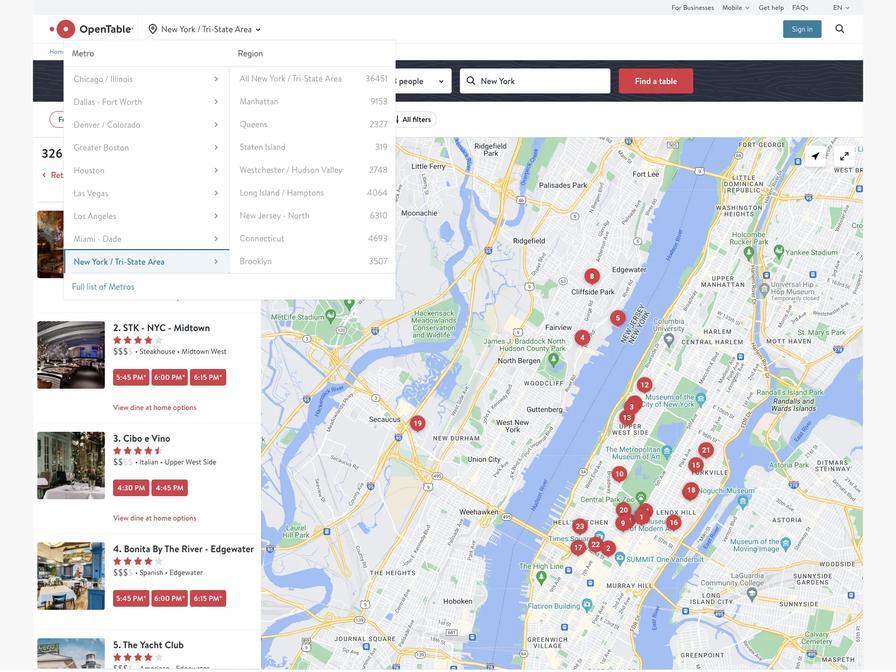 Task type: locate. For each thing, give the bounding box(es) containing it.
dine down 5:45 pm link at left
[[130, 292, 144, 302]]

new down miami
[[74, 256, 90, 267]]

15
[[692, 461, 701, 470]]

area left 36451
[[325, 73, 342, 84]]

1 vertical spatial dine
[[130, 403, 144, 413]]

1 view from the top
[[113, 292, 128, 302]]

2 view dine at home options from the top
[[113, 403, 196, 413]]

16 button
[[667, 515, 682, 531]]

4:30 pm link
[[113, 480, 149, 496]]

westchester
[[240, 164, 285, 175]]

0 vertical spatial 6:15
[[195, 262, 208, 272]]

9153
[[371, 96, 388, 107]]

dine up bonita
[[130, 513, 144, 523]]

12
[[641, 381, 649, 390]]

midtown left east
[[177, 236, 204, 246]]

orange county
[[74, 279, 129, 290]]

6:15 pm * for -
[[194, 594, 222, 604]]

1 horizontal spatial west
[[211, 347, 227, 356]]

5:45 for stk
[[116, 373, 131, 382]]

1 vertical spatial york
[[270, 73, 286, 84]]

0 vertical spatial midtown
[[177, 236, 204, 246]]

0 vertical spatial new york / tri-state area
[[161, 24, 252, 34]]

4 stars image down bonita
[[113, 557, 163, 566]]

2 $$$ from the top
[[113, 346, 128, 357]]

at up bonita
[[145, 513, 152, 523]]

0 vertical spatial view
[[113, 292, 128, 302]]

chicago / illinois
[[74, 74, 133, 84]]

1 vertical spatial the
[[123, 639, 138, 652]]

the right 5.
[[123, 639, 138, 652]]

the inside 5. the yacht club button
[[123, 639, 138, 652]]

new york / tri-state area navigation
[[64, 15, 396, 300]]

2 at from the top
[[145, 403, 152, 413]]

24 button
[[683, 485, 698, 501]]

1 horizontal spatial metro
[[102, 51, 124, 62]]

3 dine from the top
[[130, 513, 144, 523]]

1 6:15 pm * from the top
[[194, 373, 222, 382]]

2 vertical spatial area
[[148, 256, 165, 267]]

united states
[[77, 47, 113, 56]]

restaurants
[[65, 145, 130, 162]]

4 stars image down stk
[[113, 336, 163, 344]]

filters
[[413, 115, 431, 124]]

edgewater right river
[[210, 542, 254, 555]]

1 home from the top
[[153, 292, 171, 302]]

map region
[[146, 57, 897, 670]]

island for long
[[259, 187, 280, 198]]

dine for vino
[[130, 513, 144, 523]]

midtown right steakhouse
[[181, 347, 209, 356]]

new york / tri-state area
[[161, 24, 252, 34], [74, 256, 165, 267]]

miami
[[74, 233, 95, 244]]

list inside new york / tri-state area navigation
[[87, 281, 97, 292]]

all inside new york / tri-state area regions menu
[[240, 73, 249, 84]]

1 dine from the top
[[130, 292, 144, 302]]

2 vertical spatial home
[[153, 513, 171, 523]]

6:00 pm left 36451
[[316, 75, 348, 86]]

view
[[113, 292, 128, 302], [113, 403, 128, 413], [113, 513, 128, 523]]

2 vertical spatial view dine at home options
[[113, 513, 196, 523]]

dine up cibo
[[130, 403, 144, 413]]

people
[[399, 75, 424, 86]]

23 button
[[573, 519, 588, 535]]

0 vertical spatial the
[[164, 542, 179, 555]]

1 $ from the top
[[128, 346, 133, 357]]

0 horizontal spatial area
[[148, 256, 165, 267]]

tri-
[[202, 24, 214, 34], [292, 73, 304, 84], [115, 256, 127, 267]]

view down the county
[[113, 292, 128, 302]]

0 vertical spatial view dine at home options button
[[113, 290, 261, 304]]

new
[[161, 24, 178, 34], [251, 73, 268, 84], [240, 210, 256, 221], [74, 256, 90, 267]]

1 vertical spatial 5:45
[[116, 373, 131, 382]]

- right stk
[[141, 321, 145, 334]]

1 vertical spatial 6:15 pm *
[[194, 594, 222, 604]]

2 horizontal spatial area
[[325, 73, 342, 84]]

1 horizontal spatial state
[[214, 24, 233, 34]]

9
[[622, 519, 626, 528]]

metro up illinois
[[102, 51, 124, 62]]

1 vertical spatial $
[[128, 567, 133, 578]]

view for nyc
[[113, 403, 128, 413]]

1 $$ from the left
[[113, 457, 123, 468]]

0 horizontal spatial 8
[[392, 75, 397, 86]]

24
[[687, 489, 695, 497]]

view dine at home options up by
[[113, 513, 196, 523]]

1
[[640, 513, 644, 522]]

2 vertical spatial 6:15
[[194, 594, 207, 604]]

6:00 pm * for nyc
[[154, 373, 185, 382]]

0 vertical spatial 6:00 pm
[[316, 75, 348, 86]]

0 vertical spatial 6:00 pm *
[[154, 373, 185, 382]]

2 dine from the top
[[130, 403, 144, 413]]

14 button
[[620, 513, 636, 530]]

find a table
[[636, 75, 678, 86]]

1 vertical spatial 4 stars image
[[113, 557, 163, 566]]

get help button
[[760, 0, 785, 15]]

1 vertical spatial 6:15
[[194, 373, 207, 382]]

0 vertical spatial 4 stars image
[[113, 336, 163, 344]]

1 horizontal spatial all
[[403, 115, 411, 124]]

$$$ down 1.
[[113, 235, 128, 246]]

2 0 from the left
[[267, 137, 272, 148]]

3 button
[[624, 400, 640, 416]]

at for nyc
[[145, 403, 152, 413]]

new left "jersey"
[[240, 210, 256, 221]]

region
[[238, 48, 263, 59]]

1 list from the top
[[87, 169, 98, 180]]

3 at from the top
[[145, 513, 152, 523]]

home up vino
[[153, 403, 171, 413]]

2 vertical spatial state
[[127, 256, 146, 267]]

$ down stk
[[128, 346, 133, 357]]

edgewater inside the $$$ $ • spanish • edgewater
[[169, 568, 203, 578]]

0 vertical spatial 6:15 pm *
[[194, 373, 222, 382]]

view down 4:30
[[113, 513, 128, 523]]

view dine at home options for nyc
[[113, 403, 196, 413]]

new up manhattan
[[251, 73, 268, 84]]

1 horizontal spatial edgewater
[[210, 542, 254, 555]]

2 view dine at home options button from the top
[[113, 400, 261, 415]]

0 vertical spatial view dine at home options
[[113, 292, 196, 302]]

view dine at home options button down 6:00 pm link at the top left
[[113, 290, 261, 304]]

11 button
[[638, 504, 654, 520]]

$$$ for 4.
[[113, 567, 128, 578]]

1 vertical spatial at
[[145, 403, 152, 413]]

1 vertical spatial all
[[403, 115, 411, 124]]

8 people
[[392, 75, 424, 86]]

worth
[[119, 96, 142, 107]]

4.6 stars image
[[113, 447, 163, 455]]

search icon image
[[835, 23, 847, 35]]

view dine at home options up vino
[[113, 403, 196, 413]]

3 options from the top
[[173, 513, 196, 523]]

1 vertical spatial west
[[186, 457, 201, 467]]

at up e
[[145, 403, 152, 413]]

tri- inside dropdown button
[[202, 24, 214, 34]]

area inside the metros menu
[[148, 256, 165, 267]]

$$$ down 2.
[[113, 346, 128, 357]]

3 view dine at home options button from the top
[[113, 511, 261, 526]]

greater
[[74, 142, 102, 153]]

• left pan-
[[135, 236, 138, 246]]

2 5:45 pm * from the top
[[116, 594, 146, 604]]

2 vertical spatial view dine at home options button
[[113, 511, 261, 526]]

6:15 down $$$ $ • steakhouse • midtown west
[[194, 373, 207, 382]]

sign in
[[793, 24, 814, 34]]

14
[[624, 517, 632, 526]]

3
[[630, 403, 634, 412]]

18
[[688, 486, 696, 495]]

i
[[353, 151, 356, 162]]

1 vertical spatial new york / tri-state area
[[74, 256, 165, 267]]

view dine at home options button for vino
[[113, 511, 261, 526]]

edgewater down 4. bonita by the river - edgewater
[[169, 568, 203, 578]]

1 horizontal spatial 8
[[591, 272, 595, 281]]

1 vertical spatial options
[[173, 403, 196, 413]]

2. stk - nyc - midtown
[[113, 321, 210, 334]]

1 4 stars image from the top
[[113, 336, 163, 344]]

midtown up $$$ $ • steakhouse • midtown west
[[174, 321, 210, 334]]

the right by
[[164, 542, 179, 555]]

0 vertical spatial all
[[240, 73, 249, 84]]

new york / tri-state area inside new york / tri-state area link
[[74, 256, 165, 267]]

2 6:15 pm * from the top
[[194, 594, 222, 604]]

5:45 pm * for bonita
[[116, 594, 146, 604]]

$$$ $ • steakhouse • midtown west
[[113, 346, 227, 357]]

area down the asian
[[148, 256, 165, 267]]

8 inside button
[[591, 272, 595, 281]]

state inside menu
[[304, 73, 323, 84]]

2 vertical spatial york
[[92, 256, 108, 267]]

/ inside dropdown button
[[198, 24, 201, 34]]

$ left spanish
[[128, 567, 133, 578]]

0 0
[[261, 137, 272, 148]]

west inside $$$ $ • steakhouse • midtown west
[[211, 347, 227, 356]]

6:15
[[195, 262, 208, 272], [194, 373, 207, 382], [194, 594, 207, 604]]

1 at from the top
[[145, 292, 152, 302]]

2 vertical spatial at
[[145, 513, 152, 523]]

6:15 down the $$$ $ • spanish • edgewater
[[194, 594, 207, 604]]

2 button
[[601, 541, 617, 557]]

york up atlanta metro link
[[180, 24, 196, 34]]

list
[[87, 169, 98, 180], [87, 281, 97, 292]]

available
[[133, 145, 180, 162]]

view for vino
[[113, 513, 128, 523]]

6:00 pm
[[316, 75, 348, 86], [156, 262, 184, 272]]

1 horizontal spatial york
[[180, 24, 196, 34]]

5:45 up the county
[[118, 262, 132, 272]]

0 vertical spatial list
[[87, 169, 98, 180]]

new york / tri-state area up region
[[161, 24, 252, 34]]

• left steakhouse
[[135, 347, 138, 356]]

$$
[[113, 457, 123, 468], [123, 457, 133, 468]]

3 $$$ from the top
[[113, 567, 128, 578]]

11
[[642, 507, 650, 516]]

miami - dade link
[[64, 228, 229, 250]]

en
[[834, 3, 843, 12]]

1 vertical spatial view
[[113, 403, 128, 413]]

manhattan
[[240, 96, 278, 107]]

5:45 down the $$$ $ • spanish • edgewater
[[116, 594, 131, 604]]

midtown for -
[[174, 321, 210, 334]]

0 horizontal spatial edgewater
[[169, 568, 203, 578]]

1 vertical spatial list
[[87, 281, 97, 292]]

0 horizontal spatial west
[[186, 457, 201, 467]]

view dine at home options
[[113, 292, 196, 302], [113, 403, 196, 413], [113, 513, 196, 523]]

8 for 8 people
[[392, 75, 397, 86]]

boston
[[104, 142, 129, 153]]

houston
[[74, 165, 104, 176]]

1 vertical spatial island
[[259, 187, 280, 198]]

york inside the metros menu
[[92, 256, 108, 267]]

22
[[592, 541, 601, 549]]

326 restaurants available
[[41, 145, 180, 162]]

6:00 pm * down the $$$ $ • spanish • edgewater
[[154, 594, 185, 604]]

6:15 for midtown
[[194, 373, 207, 382]]

21 button
[[699, 442, 715, 459]]

• right spanish
[[165, 568, 168, 578]]

2 6:00 pm * from the top
[[154, 594, 185, 604]]

stk
[[123, 321, 139, 334]]

1 vertical spatial midtown
[[174, 321, 210, 334]]

0 vertical spatial at
[[145, 292, 152, 302]]

new up atlanta metro link
[[161, 24, 178, 34]]

0 horizontal spatial york
[[92, 256, 108, 267]]

4693
[[368, 233, 388, 244]]

2 list from the top
[[87, 281, 97, 292]]

2 horizontal spatial state
[[304, 73, 323, 84]]

dallas - fort worth
[[74, 96, 142, 107]]

2 $$ from the left
[[123, 457, 133, 468]]

- left the north
[[283, 210, 286, 221]]

tri- inside menu
[[292, 73, 304, 84]]

2 vertical spatial options
[[173, 513, 196, 523]]

6:00 pm link
[[151, 259, 188, 275]]

all left filters
[[403, 115, 411, 124]]

sign
[[793, 24, 806, 34]]

0 vertical spatial options
[[173, 292, 196, 302]]

return
[[51, 169, 75, 180]]

asian
[[154, 236, 171, 246]]

3 home from the top
[[153, 513, 171, 523]]

view dine at home options button up 4. bonita by the river - edgewater
[[113, 511, 261, 526]]

6:15 pm * for midtown
[[194, 373, 222, 382]]

new york / tri-state area regions menu
[[230, 67, 396, 295]]

all inside button
[[403, 115, 411, 124]]

orange county link
[[64, 273, 229, 296]]

5:45 pm * down spanish
[[116, 594, 146, 604]]

hamptons
[[287, 187, 324, 198]]

4 stars image
[[113, 336, 163, 344], [113, 557, 163, 566]]

2 vertical spatial midtown
[[181, 347, 209, 356]]

0 vertical spatial area
[[235, 24, 252, 34]]

island right staten
[[265, 141, 286, 152]]

2 vertical spatial dine
[[130, 513, 144, 523]]

2 horizontal spatial york
[[270, 73, 286, 84]]

0 vertical spatial west
[[211, 347, 227, 356]]

0 vertical spatial state
[[214, 24, 233, 34]]

0 horizontal spatial 6:00 pm
[[156, 262, 184, 272]]

0 vertical spatial 5:45 pm *
[[116, 373, 146, 382]]

1 vertical spatial view dine at home options
[[113, 403, 196, 413]]

1 vertical spatial 5:45 pm *
[[116, 594, 146, 604]]

view dine at home options up nyc
[[113, 292, 196, 302]]

midtown
[[177, 236, 204, 246], [174, 321, 210, 334], [181, 347, 209, 356]]

west inside $$ $$ • italian • upper west side
[[186, 457, 201, 467]]

319
[[375, 141, 388, 152]]

2 vertical spatial view
[[113, 513, 128, 523]]

list right 'to'
[[87, 169, 98, 180]]

midtown inside $$$ $ • steakhouse • midtown west
[[181, 347, 209, 356]]

1 vertical spatial tri-
[[292, 73, 304, 84]]

2 vertical spatial 5:45
[[116, 594, 131, 604]]

2 $ from the top
[[128, 567, 133, 578]]

all filters button
[[382, 111, 437, 128]]

metro inside menu
[[102, 51, 124, 62]]

0 vertical spatial york
[[180, 24, 196, 34]]

2 horizontal spatial tri-
[[292, 73, 304, 84]]

at right metros
[[145, 292, 152, 302]]

1 horizontal spatial tri-
[[202, 24, 214, 34]]

2 vertical spatial $$$
[[113, 567, 128, 578]]

2 options from the top
[[173, 403, 196, 413]]

2 4 stars image from the top
[[113, 557, 163, 566]]

5:45 for bonita
[[116, 594, 131, 604]]

how
[[139, 187, 154, 196]]

view up 3.
[[113, 403, 128, 413]]

long island / hamptons
[[240, 187, 324, 198]]

1 vertical spatial view dine at home options button
[[113, 400, 261, 415]]

1 vertical spatial $$$
[[113, 346, 128, 357]]

22 button
[[589, 537, 604, 553]]

2 vertical spatial tri-
[[115, 256, 127, 267]]

- right river
[[205, 542, 208, 555]]

• down 4.6 stars image
[[135, 457, 138, 467]]

3 view from the top
[[113, 513, 128, 523]]

4:30 pm
[[117, 483, 145, 493]]

3 view dine at home options from the top
[[113, 513, 196, 523]]

6:00 pm down the asian
[[156, 262, 184, 272]]

river
[[181, 542, 202, 555]]

3.
[[113, 432, 121, 445]]

None field
[[460, 69, 611, 93]]

1 horizontal spatial the
[[164, 542, 179, 555]]

6:15 pm *
[[194, 373, 222, 382], [194, 594, 222, 604]]

2 home from the top
[[153, 403, 171, 413]]

0 right staten
[[267, 137, 272, 148]]

1 6:00 pm * from the top
[[154, 373, 185, 382]]

$ for bonita
[[128, 567, 133, 578]]

new york / tri-state area up the county
[[74, 256, 165, 267]]

metro left states
[[72, 48, 94, 59]]

5:45 pm * down steakhouse
[[116, 373, 146, 382]]

table
[[660, 75, 678, 86]]

area up region
[[235, 24, 252, 34]]

1 horizontal spatial area
[[235, 24, 252, 34]]

0 vertical spatial $$$
[[113, 235, 128, 246]]

1 5:45 pm * from the top
[[116, 373, 146, 382]]

0 horizontal spatial tri-
[[115, 256, 127, 267]]

0 vertical spatial island
[[265, 141, 286, 152]]

0 horizontal spatial the
[[123, 639, 138, 652]]

$ for stk
[[128, 346, 133, 357]]

0 horizontal spatial all
[[240, 73, 249, 84]]

home for vino
[[153, 513, 171, 523]]

0 vertical spatial 8
[[392, 75, 397, 86]]

york up manhattan
[[270, 73, 286, 84]]

1 vertical spatial home
[[153, 403, 171, 413]]

home down 4:45 at the bottom of page
[[153, 513, 171, 523]]

6:15 down east
[[195, 262, 208, 272]]

0 vertical spatial dine
[[130, 292, 144, 302]]

all down region
[[240, 73, 249, 84]]

10 button
[[612, 467, 628, 483]]

1 vertical spatial 8
[[591, 272, 595, 281]]

1 vertical spatial state
[[304, 73, 323, 84]]

state
[[214, 24, 233, 34], [304, 73, 323, 84], [127, 256, 146, 267]]

1 vertical spatial area
[[325, 73, 342, 84]]

options for nyc
[[173, 403, 196, 413]]

3507
[[369, 256, 388, 266]]

0 horizontal spatial state
[[127, 256, 146, 267]]

0 down 'queens'
[[261, 137, 267, 148]]

1 vertical spatial 6:00 pm *
[[154, 594, 185, 604]]

dallas - fort worth link
[[64, 90, 229, 113]]

6:00 pm * down $$$ $ • steakhouse • midtown west
[[154, 373, 185, 382]]

search
[[318, 151, 342, 162]]

island right long on the top left
[[259, 187, 280, 198]]

home up 2. stk - nyc - midtown
[[153, 292, 171, 302]]

1 vertical spatial edgewater
[[169, 568, 203, 578]]

2 view from the top
[[113, 403, 128, 413]]

5:45 down 2.
[[116, 373, 131, 382]]

0 vertical spatial home
[[153, 292, 171, 302]]

chicago / illinois link
[[64, 68, 229, 90]]

home link
[[50, 47, 66, 56]]

$$$ down 4.
[[113, 567, 128, 578]]

list left of
[[87, 281, 97, 292]]

york down miami - dade
[[92, 256, 108, 267]]

1. tao uptown
[[113, 211, 174, 224]]

0 vertical spatial $
[[128, 346, 133, 357]]

4:30
[[117, 483, 133, 493]]

view dine at home options button up vino
[[113, 400, 261, 415]]

0 vertical spatial tri-
[[202, 24, 214, 34]]



Task type: describe. For each thing, give the bounding box(es) containing it.
4:45 pm
[[156, 483, 183, 493]]

staten
[[240, 141, 263, 152]]

las
[[74, 188, 85, 199]]

16
[[670, 519, 679, 527]]

los
[[74, 211, 86, 222]]

fort
[[102, 96, 117, 107]]

• right steakhouse
[[177, 347, 180, 356]]

0 horizontal spatial metro
[[72, 48, 94, 59]]

1 horizontal spatial 6:00 pm
[[316, 75, 348, 86]]

opentable logo image
[[50, 20, 134, 38]]

all for all filters
[[403, 115, 411, 124]]

2327
[[370, 118, 388, 129]]

all new york / tri-state area
[[240, 73, 342, 84]]

home
[[50, 47, 66, 56]]

a photo of tao uptown restaurant image
[[37, 211, 105, 278]]

4 button
[[575, 330, 591, 346]]

as
[[344, 151, 351, 162]]

- right nyc
[[168, 321, 171, 334]]

• pan-asian • midtown east
[[135, 236, 220, 246]]

nyc
[[147, 321, 166, 334]]

return to list view button
[[38, 169, 116, 181]]

20 button
[[617, 502, 632, 519]]

- left dade
[[97, 233, 100, 244]]

cibo
[[123, 432, 142, 445]]

angeles
[[88, 211, 116, 222]]

state inside dropdown button
[[214, 24, 233, 34]]

4 stars image for bonita
[[113, 557, 163, 566]]

state inside the metros menu
[[127, 256, 146, 267]]

west for 2. stk - nyc - midtown
[[211, 347, 227, 356]]

north
[[288, 210, 310, 221]]

italian
[[139, 457, 158, 467]]

new inside dropdown button
[[161, 24, 178, 34]]

miami - dade
[[74, 233, 121, 244]]

new york / tri-state area inside new york / tri-state area dropdown button
[[161, 24, 252, 34]]

17
[[575, 544, 583, 552]]

18 button
[[684, 483, 700, 499]]

denver / colorado link
[[64, 113, 229, 136]]

home for nyc
[[153, 403, 171, 413]]

area inside dropdown button
[[235, 24, 252, 34]]

dine for nyc
[[130, 403, 144, 413]]

brooklyn
[[240, 256, 272, 266]]

las vegas
[[74, 188, 108, 199]]

5
[[616, 314, 621, 323]]

a photo of bonita by the river - edgewater restaurant image
[[37, 543, 105, 610]]

hudson
[[292, 164, 319, 175]]

greater boston
[[74, 142, 129, 153]]

• right the asian
[[172, 236, 175, 246]]

by
[[152, 542, 162, 555]]

east
[[206, 236, 220, 246]]

8 for 8
[[591, 272, 595, 281]]

spanish
[[139, 568, 163, 578]]

1 0 from the left
[[261, 137, 267, 148]]

united
[[77, 47, 95, 56]]

1.
[[113, 211, 119, 224]]

york inside dropdown button
[[180, 24, 196, 34]]

tri- inside the metros menu
[[115, 256, 127, 267]]

uptown
[[141, 211, 174, 224]]

businesses
[[684, 3, 715, 12]]

3. cibo e vino
[[113, 432, 170, 445]]

6:15 for -
[[194, 594, 207, 604]]

illinois
[[110, 74, 133, 84]]

how are featured results ranked
[[139, 187, 241, 196]]

0 vertical spatial 5:45
[[118, 262, 132, 272]]

6:15 pm
[[195, 262, 221, 272]]

for
[[672, 3, 682, 12]]

options for vino
[[173, 513, 196, 523]]

e
[[144, 432, 149, 445]]

21
[[703, 446, 711, 455]]

en button
[[834, 0, 855, 15]]

1 vertical spatial 6:00 pm
[[156, 262, 184, 272]]

all for all new york / tri-state area
[[240, 73, 249, 84]]

get help
[[760, 3, 785, 12]]

Please input a Location, Restaurant or Cuisine field
[[460, 69, 611, 93]]

• left spanish
[[135, 568, 138, 578]]

0 vertical spatial edgewater
[[210, 542, 254, 555]]

bonita
[[124, 542, 150, 555]]

atlanta metro
[[74, 51, 124, 62]]

- left fort at the left of page
[[97, 96, 100, 107]]

4 stars image for stk
[[113, 336, 163, 344]]

a photo of cibo e vino restaurant image
[[37, 432, 105, 500]]

10
[[616, 470, 624, 479]]

west for 3. cibo e vino
[[186, 457, 201, 467]]

4.1 stars image
[[113, 653, 163, 662]]

a photo of stk - nyc - midtown restaurant image
[[37, 321, 105, 389]]

york inside menu
[[270, 73, 286, 84]]

view
[[100, 169, 116, 180]]

view dine at home options for vino
[[113, 513, 196, 523]]

list inside button
[[87, 169, 98, 180]]

full
[[72, 281, 85, 292]]

location detection icon image
[[810, 150, 822, 163]]

- inside menu
[[283, 210, 286, 221]]

new york / tri-state area button
[[147, 15, 265, 43]]

full list of metros link
[[72, 281, 135, 292]]

5. the yacht club button
[[37, 639, 261, 670]]

metros menu
[[64, 45, 230, 296]]

at for vino
[[145, 513, 152, 523]]

2748
[[369, 164, 388, 175]]

states
[[97, 47, 113, 56]]

island for staten
[[265, 141, 286, 152]]

1 view dine at home options button from the top
[[113, 290, 261, 304]]

1 button
[[634, 510, 650, 526]]

4. bonita by the river - edgewater
[[113, 542, 254, 555]]

6:00 pm * for the
[[154, 594, 185, 604]]

1 view dine at home options from the top
[[113, 292, 196, 302]]

a
[[654, 75, 658, 86]]

search as i move
[[318, 151, 377, 162]]

view dine at home options button for nyc
[[113, 400, 261, 415]]

vino
[[151, 432, 170, 445]]

13
[[623, 414, 632, 422]]

$$$ for 2.
[[113, 346, 128, 357]]

to
[[77, 169, 85, 180]]

featured
[[167, 187, 195, 196]]

• right italian
[[160, 457, 163, 467]]

jersey
[[258, 210, 281, 221]]

1 options from the top
[[173, 292, 196, 302]]

find a table button
[[619, 69, 694, 93]]

17 button
[[571, 540, 587, 556]]

pan-
[[139, 236, 154, 246]]

9 button
[[616, 516, 631, 532]]

dallas
[[74, 96, 95, 107]]

36451
[[366, 73, 388, 84]]

1 $$$ from the top
[[113, 235, 128, 246]]

326
[[41, 145, 62, 162]]

5 button
[[611, 310, 626, 326]]

find
[[636, 75, 652, 86]]

$$$ $ • spanish • edgewater
[[113, 567, 203, 578]]

midtown for •
[[181, 347, 209, 356]]

23
[[576, 523, 585, 531]]

atlanta
[[74, 51, 100, 62]]

5:45 pm * for stk
[[116, 373, 146, 382]]

new inside the metros menu
[[74, 256, 90, 267]]

dade
[[102, 233, 121, 244]]

help
[[772, 3, 785, 12]]

$$ $$ • italian • upper west side
[[113, 457, 216, 468]]

denver
[[74, 119, 100, 130]]

5:45 pm
[[118, 262, 145, 272]]

area inside menu
[[325, 73, 342, 84]]

faqs button
[[793, 0, 809, 15]]



Task type: vqa. For each thing, say whether or not it's contained in the screenshot.
top 4 stars image
yes



